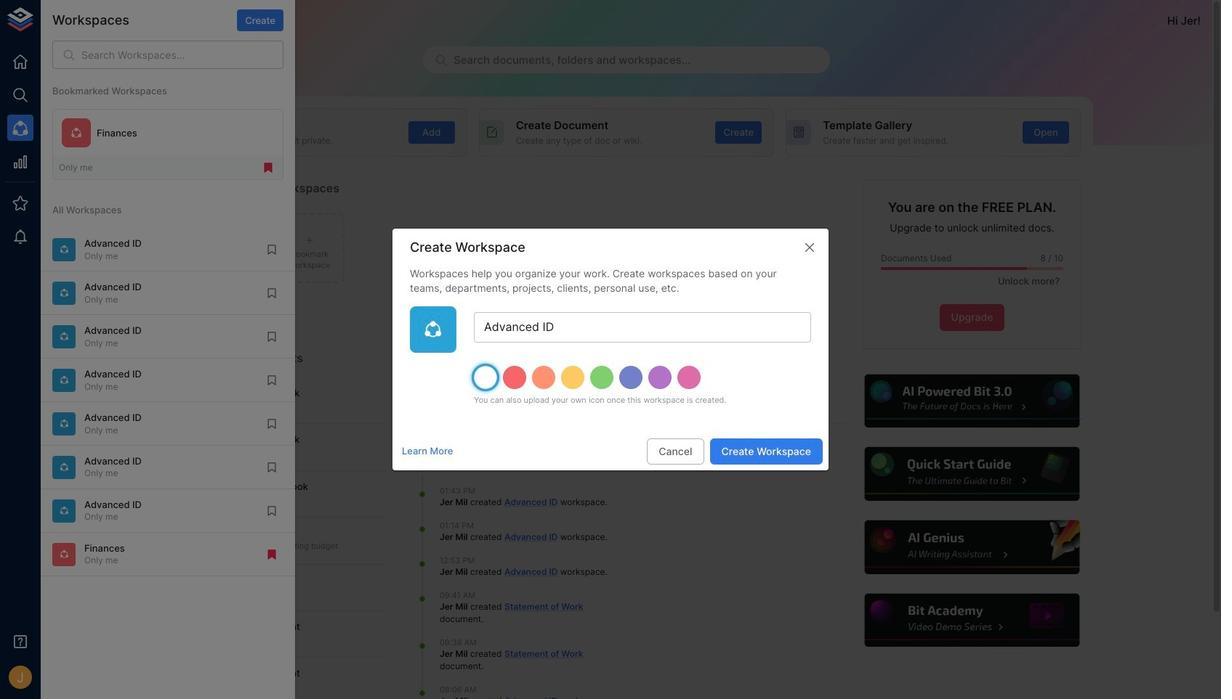 Task type: locate. For each thing, give the bounding box(es) containing it.
2 bookmark image from the top
[[265, 287, 278, 300]]

1 vertical spatial bookmark image
[[265, 287, 278, 300]]

help image
[[863, 373, 1082, 430], [863, 446, 1082, 504], [863, 519, 1082, 577], [863, 592, 1082, 650]]

3 bookmark image from the top
[[265, 461, 278, 474]]

2 help image from the top
[[863, 446, 1082, 504]]

0 vertical spatial bookmark image
[[265, 243, 278, 256]]

bookmark image
[[265, 331, 278, 344], [265, 418, 278, 431], [265, 461, 278, 474], [265, 505, 278, 518]]

2 vertical spatial bookmark image
[[265, 374, 278, 387]]

2 bookmark image from the top
[[265, 418, 278, 431]]

dialog
[[392, 229, 829, 471]]

Marketing Team, Project X, Personal, etc. text field
[[474, 313, 811, 343]]

1 bookmark image from the top
[[265, 331, 278, 344]]

remove bookmark image
[[262, 161, 275, 175]]

bookmark image
[[265, 243, 278, 256], [265, 287, 278, 300], [265, 374, 278, 387]]

remove bookmark image
[[265, 549, 278, 562]]

3 help image from the top
[[863, 519, 1082, 577]]

1 help image from the top
[[863, 373, 1082, 430]]



Task type: vqa. For each thing, say whether or not it's contained in the screenshot.
Table Of Contents icon
no



Task type: describe. For each thing, give the bounding box(es) containing it.
3 bookmark image from the top
[[265, 374, 278, 387]]

Search Workspaces... text field
[[81, 41, 283, 69]]

1 bookmark image from the top
[[265, 243, 278, 256]]

4 help image from the top
[[863, 592, 1082, 650]]

4 bookmark image from the top
[[265, 505, 278, 518]]



